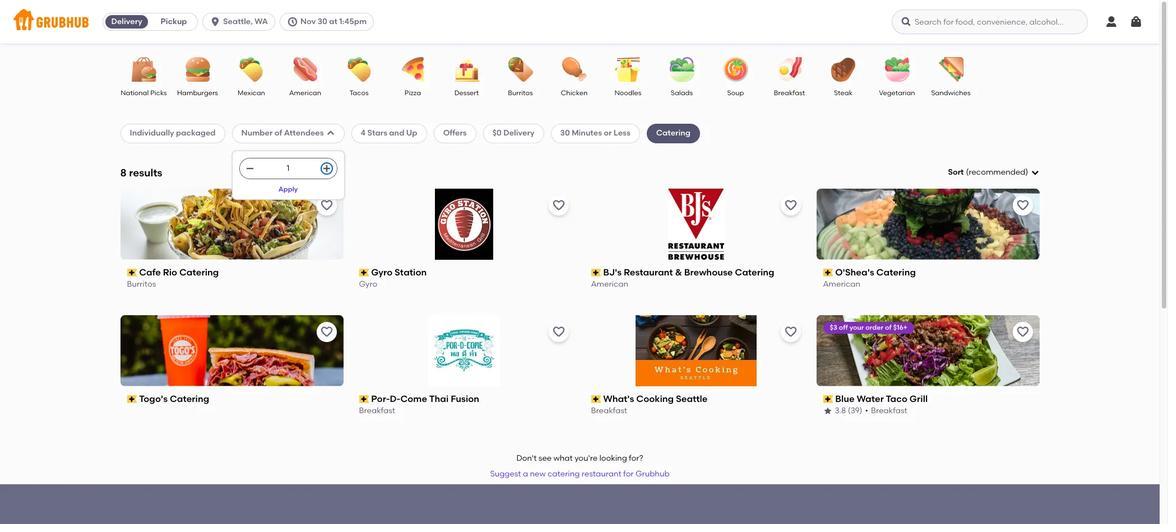 Task type: vqa. For each thing, say whether or not it's contained in the screenshot.
Shrimp and Crab Cocktail on the top right of page
no



Task type: describe. For each thing, give the bounding box(es) containing it.
subscription pass image for what's cooking seattle
[[591, 396, 601, 404]]

por-
[[371, 394, 390, 405]]

none field inside 8 results main content
[[949, 167, 1040, 179]]

pizza
[[405, 89, 421, 97]]

30 inside 8 results main content
[[561, 129, 570, 138]]

restaurant
[[582, 470, 622, 480]]

8 results main content
[[0, 44, 1160, 525]]

for
[[624, 470, 634, 480]]

mexican image
[[232, 57, 271, 82]]

breakfast down breakfast image
[[774, 89, 805, 97]]

subscription pass image for gyro station
[[359, 269, 369, 277]]

(39)
[[848, 407, 863, 416]]

american image
[[286, 57, 325, 82]]

salads
[[671, 89, 693, 97]]

american for bj's restaurant & brewhouse catering
[[591, 280, 629, 290]]

o'shea's catering link
[[824, 267, 1033, 279]]

soup
[[728, 89, 744, 97]]

30 minutes or less
[[561, 129, 631, 138]]

Search for food, convenience, alcohol... search field
[[892, 10, 1089, 34]]

save this restaurant button for what's cooking seattle
[[781, 322, 801, 342]]

por-d-come thai fusion logo image
[[428, 316, 500, 387]]

seattle, wa button
[[203, 13, 280, 31]]

and
[[389, 129, 405, 138]]

0 horizontal spatial burritos
[[127, 280, 156, 290]]

come
[[401, 394, 427, 405]]

togo's
[[139, 394, 168, 405]]

offers
[[443, 129, 467, 138]]

blue water taco grill
[[836, 394, 928, 405]]

3.8 (39)
[[835, 407, 863, 416]]

minutes
[[572, 129, 602, 138]]

salads image
[[663, 57, 702, 82]]

new
[[530, 470, 546, 480]]

catering right brewhouse
[[735, 267, 775, 278]]

4 stars and up
[[361, 129, 418, 138]]

sandwiches image
[[932, 57, 971, 82]]

vegetarian
[[880, 89, 916, 97]]

hamburgers
[[177, 89, 218, 97]]

fusion
[[451, 394, 480, 405]]

1 vertical spatial of
[[886, 324, 892, 332]]

mexican
[[238, 89, 265, 97]]

0 horizontal spatial american
[[289, 89, 321, 97]]

thai
[[429, 394, 449, 405]]

or
[[604, 129, 612, 138]]

american for o'shea's catering
[[824, 280, 861, 290]]

$0 delivery
[[493, 129, 535, 138]]

dessert
[[455, 89, 479, 97]]

save this restaurant button for por-d-come thai fusion
[[549, 322, 569, 342]]

cafe rio catering
[[139, 267, 219, 278]]

suggest a new catering restaurant for grubhub
[[490, 470, 670, 480]]

por-d-come thai fusion
[[371, 394, 480, 405]]

seattle,
[[223, 17, 253, 26]]

delivery inside 8 results main content
[[504, 129, 535, 138]]

picks
[[150, 89, 167, 97]]

)
[[1026, 168, 1029, 177]]

svg image inside the seattle, wa button
[[210, 16, 221, 27]]

looking
[[600, 454, 627, 464]]

togo's catering logo image
[[120, 316, 343, 387]]

$3 off your order of $16+
[[830, 324, 908, 332]]

up
[[406, 129, 418, 138]]

water
[[857, 394, 884, 405]]

pizza image
[[393, 57, 433, 82]]

catering down salads
[[657, 129, 691, 138]]

nov 30 at 1:45pm button
[[280, 13, 379, 31]]

rio
[[163, 267, 177, 278]]

bj's restaurant & brewhouse catering logo image
[[668, 189, 724, 260]]

•
[[866, 407, 869, 416]]

for?
[[629, 454, 644, 464]]

at
[[329, 17, 338, 26]]

bj's restaurant & brewhouse catering
[[604, 267, 775, 278]]

save this restaurant button for gyro station
[[549, 196, 569, 216]]

you're
[[575, 454, 598, 464]]

catering right togo's
[[170, 394, 209, 405]]

por-d-come thai fusion link
[[359, 393, 569, 406]]

wa
[[255, 17, 268, 26]]

what
[[554, 454, 573, 464]]

pickup
[[161, 17, 187, 26]]

burritos image
[[501, 57, 540, 82]]

save this restaurant button for bj's restaurant & brewhouse catering
[[781, 196, 801, 216]]

packaged
[[176, 129, 216, 138]]

save this restaurant image for cafe rio catering
[[320, 199, 333, 212]]

results
[[129, 166, 162, 179]]

chicken image
[[555, 57, 594, 82]]

save this restaurant image for o'shea's catering
[[1016, 199, 1030, 212]]

catering right o'shea's
[[877, 267, 916, 278]]

apply button
[[274, 180, 303, 200]]

save this restaurant image for bj's restaurant & brewhouse catering
[[784, 199, 798, 212]]

togo's catering
[[139, 394, 209, 405]]

&
[[675, 267, 682, 278]]

d-
[[390, 394, 401, 405]]

sort ( recommended )
[[949, 168, 1029, 177]]

cooking
[[637, 394, 674, 405]]

bj's
[[604, 267, 622, 278]]

seattle
[[676, 394, 708, 405]]

save this restaurant image for what's cooking seattle
[[784, 326, 798, 339]]

grill
[[910, 394, 928, 405]]

$3
[[830, 324, 838, 332]]

less
[[614, 129, 631, 138]]

breakfast down the what's
[[591, 407, 628, 416]]



Task type: locate. For each thing, give the bounding box(es) containing it.
0 horizontal spatial of
[[275, 129, 282, 138]]

national picks
[[121, 89, 167, 97]]

breakfast
[[774, 89, 805, 97], [359, 407, 395, 416], [591, 407, 628, 416], [872, 407, 908, 416]]

subscription pass image left gyro station
[[359, 269, 369, 277]]

main navigation navigation
[[0, 0, 1160, 44]]

subscription pass image inside bj's restaurant & brewhouse catering link
[[591, 269, 601, 277]]

steak image
[[824, 57, 863, 82]]

save this restaurant button for o'shea's catering
[[1013, 196, 1033, 216]]

1 vertical spatial burritos
[[127, 280, 156, 290]]

noodles image
[[609, 57, 648, 82]]

gyro station link
[[359, 267, 569, 279]]

delivery left pickup
[[111, 17, 142, 26]]

none field containing sort
[[949, 167, 1040, 179]]

1 horizontal spatial american
[[591, 280, 629, 290]]

o'shea's catering
[[836, 267, 916, 278]]

catering
[[657, 129, 691, 138], [179, 267, 219, 278], [735, 267, 775, 278], [877, 267, 916, 278], [170, 394, 209, 405]]

save this restaurant image for por-d-come thai fusion logo
[[552, 326, 566, 339]]

svg image inside nov 30 at 1:45pm button
[[287, 16, 298, 27]]

30 left minutes
[[561, 129, 570, 138]]

grubhub
[[636, 470, 670, 480]]

delivery right the $0
[[504, 129, 535, 138]]

save this restaurant button for cafe rio catering
[[317, 196, 337, 216]]

off
[[839, 324, 848, 332]]

0 horizontal spatial delivery
[[111, 17, 142, 26]]

pickup button
[[150, 13, 197, 31]]

1 vertical spatial gyro
[[359, 280, 378, 290]]

None field
[[949, 167, 1040, 179]]

(
[[967, 168, 969, 177]]

svg image
[[1105, 15, 1119, 29], [245, 164, 254, 173], [322, 164, 331, 173], [1031, 168, 1040, 177]]

don't see what you're looking for?
[[517, 454, 644, 464]]

1 horizontal spatial 30
[[561, 129, 570, 138]]

8
[[120, 166, 127, 179]]

gyro for gyro station
[[371, 267, 393, 278]]

what's cooking seattle link
[[591, 393, 801, 406]]

attendees
[[284, 129, 324, 138]]

individually packaged
[[130, 129, 216, 138]]

gyro station logo image
[[435, 189, 493, 260]]

2 horizontal spatial american
[[824, 280, 861, 290]]

gyro inside "link"
[[371, 267, 393, 278]]

star icon image
[[824, 407, 833, 416]]

svg image
[[1130, 15, 1143, 29], [210, 16, 221, 27], [287, 16, 298, 27], [901, 16, 912, 27], [326, 129, 335, 138]]

recommended
[[969, 168, 1026, 177]]

subscription pass image left o'shea's
[[824, 269, 833, 277]]

steak
[[834, 89, 853, 97]]

dessert image
[[447, 57, 486, 82]]

subscription pass image inside togo's catering link
[[127, 396, 137, 404]]

30 inside button
[[318, 17, 327, 26]]

suggest a new catering restaurant for grubhub button
[[485, 465, 675, 485]]

a
[[523, 470, 528, 480]]

hamburgers image
[[178, 57, 217, 82]]

togo's catering link
[[127, 393, 337, 406]]

blue
[[836, 394, 855, 405]]

1 vertical spatial delivery
[[504, 129, 535, 138]]

subscription pass image for bj's restaurant & brewhouse catering
[[591, 269, 601, 277]]

subscription pass image inside o'shea's catering link
[[824, 269, 833, 277]]

$16+
[[894, 324, 908, 332]]

subscription pass image for cafe rio catering
[[127, 269, 137, 277]]

what's cooking seattle logo image
[[636, 316, 757, 387]]

subscription pass image inside cafe rio catering link
[[127, 269, 137, 277]]

don't
[[517, 454, 537, 464]]

sandwiches
[[932, 89, 971, 97]]

see
[[539, 454, 552, 464]]

0 vertical spatial burritos
[[508, 89, 533, 97]]

national picks image
[[124, 57, 163, 82]]

blue water taco grill logo image
[[817, 316, 1040, 387]]

bj's restaurant & brewhouse catering link
[[591, 267, 801, 279]]

subscription pass image left togo's
[[127, 396, 137, 404]]

gyro station
[[371, 267, 427, 278]]

american down bj's
[[591, 280, 629, 290]]

order
[[866, 324, 884, 332]]

subscription pass image left cafe at left
[[127, 269, 137, 277]]

gyro
[[371, 267, 393, 278], [359, 280, 378, 290]]

stars
[[368, 129, 388, 138]]

0 vertical spatial gyro
[[371, 267, 393, 278]]

of right number
[[275, 129, 282, 138]]

tacos image
[[340, 57, 379, 82]]

subscription pass image left bj's
[[591, 269, 601, 277]]

subscription pass image inside what's cooking seattle link
[[591, 396, 601, 404]]

o'shea's
[[836, 267, 875, 278]]

1 horizontal spatial burritos
[[508, 89, 533, 97]]

o'shea's catering logo image
[[817, 189, 1040, 260]]

1 vertical spatial 30
[[561, 129, 570, 138]]

subscription pass image
[[824, 269, 833, 277], [359, 396, 369, 404], [591, 396, 601, 404], [824, 396, 833, 404]]

delivery inside button
[[111, 17, 142, 26]]

subscription pass image for o'shea's catering
[[824, 269, 833, 277]]

individually
[[130, 129, 174, 138]]

station
[[395, 267, 427, 278]]

nov 30 at 1:45pm
[[301, 17, 367, 26]]

number
[[241, 129, 273, 138]]

subscription pass image left 'por-'
[[359, 396, 369, 404]]

vegetarian image
[[878, 57, 917, 82]]

catering
[[548, 470, 580, 480]]

30
[[318, 17, 327, 26], [561, 129, 570, 138]]

1 horizontal spatial delivery
[[504, 129, 535, 138]]

nov
[[301, 17, 316, 26]]

burritos down cafe at left
[[127, 280, 156, 290]]

what's
[[604, 394, 635, 405]]

save this restaurant image
[[320, 199, 333, 212], [784, 199, 798, 212], [1016, 199, 1030, 212], [784, 326, 798, 339]]

3.8
[[835, 407, 846, 416]]

seattle, wa
[[223, 17, 268, 26]]

subscription pass image up star icon
[[824, 396, 833, 404]]

of
[[275, 129, 282, 138], [886, 324, 892, 332]]

subscription pass image for togo's catering
[[127, 396, 137, 404]]

subscription pass image inside por-d-come thai fusion link
[[359, 396, 369, 404]]

what's cooking seattle
[[604, 394, 708, 405]]

subscription pass image
[[127, 269, 137, 277], [359, 269, 369, 277], [591, 269, 601, 277], [127, 396, 137, 404]]

8 results
[[120, 166, 162, 179]]

Input item quantity number field
[[260, 159, 317, 179]]

suggest
[[490, 470, 521, 480]]

save this restaurant button
[[317, 196, 337, 216], [549, 196, 569, 216], [781, 196, 801, 216], [1013, 196, 1033, 216], [317, 322, 337, 342], [549, 322, 569, 342], [781, 322, 801, 342], [1013, 322, 1033, 342]]

your
[[850, 324, 864, 332]]

breakfast down taco
[[872, 407, 908, 416]]

brewhouse
[[685, 267, 733, 278]]

0 horizontal spatial 30
[[318, 17, 327, 26]]

subscription pass image left the what's
[[591, 396, 601, 404]]

sort
[[949, 168, 964, 177]]

cafe rio catering logo image
[[120, 189, 343, 260]]

gyro down gyro station
[[359, 280, 378, 290]]

chicken
[[561, 89, 588, 97]]

save this restaurant image for the 'togo's catering logo'
[[320, 326, 333, 339]]

american down o'shea's
[[824, 280, 861, 290]]

subscription pass image inside blue water taco grill link
[[824, 396, 833, 404]]

30 left at
[[318, 17, 327, 26]]

american down the american image
[[289, 89, 321, 97]]

burritos down burritos image
[[508, 89, 533, 97]]

noodles
[[615, 89, 642, 97]]

0 vertical spatial 30
[[318, 17, 327, 26]]

soup image
[[716, 57, 756, 82]]

0 vertical spatial delivery
[[111, 17, 142, 26]]

national
[[121, 89, 149, 97]]

restaurant
[[624, 267, 673, 278]]

subscription pass image for blue water taco grill
[[824, 396, 833, 404]]

number of attendees
[[241, 129, 324, 138]]

4
[[361, 129, 366, 138]]

gyro left "station"
[[371, 267, 393, 278]]

svg image inside main navigation navigation
[[1105, 15, 1119, 29]]

subscription pass image inside gyro station "link"
[[359, 269, 369, 277]]

1 horizontal spatial of
[[886, 324, 892, 332]]

breakfast down 'por-'
[[359, 407, 395, 416]]

gyro for gyro
[[359, 280, 378, 290]]

delivery button
[[103, 13, 150, 31]]

subscription pass image for por-d-come thai fusion
[[359, 396, 369, 404]]

of left $16+
[[886, 324, 892, 332]]

blue water taco grill link
[[824, 393, 1033, 406]]

tacos
[[350, 89, 369, 97]]

catering right rio
[[179, 267, 219, 278]]

• breakfast
[[866, 407, 908, 416]]

burritos
[[508, 89, 533, 97], [127, 280, 156, 290]]

save this restaurant image for "gyro station logo"
[[552, 199, 566, 212]]

save this restaurant image
[[552, 199, 566, 212], [320, 326, 333, 339], [552, 326, 566, 339], [1016, 326, 1030, 339]]

taco
[[886, 394, 908, 405]]

breakfast image
[[770, 57, 810, 82]]

0 vertical spatial of
[[275, 129, 282, 138]]



